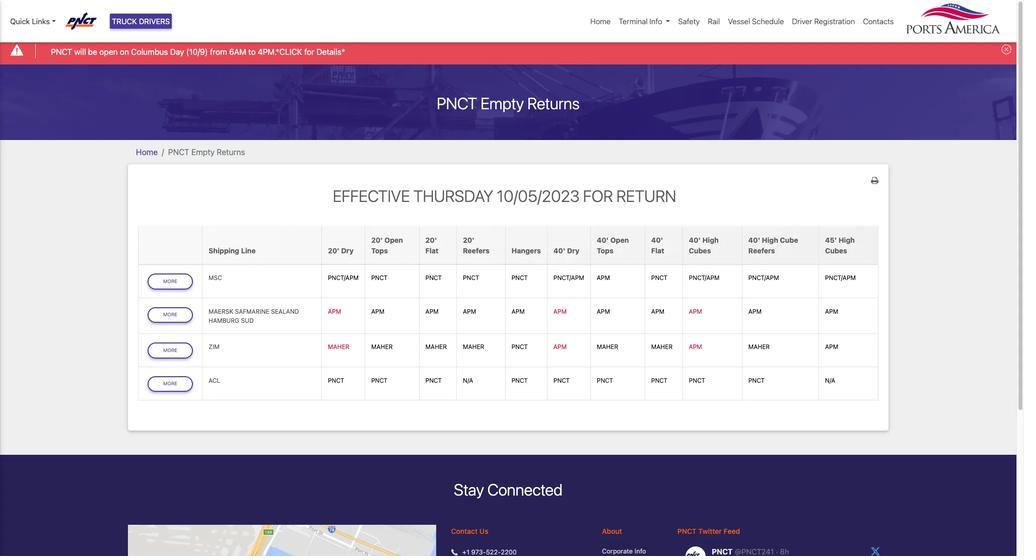 Task type: describe. For each thing, give the bounding box(es) containing it.
0 vertical spatial pnct empty returns
[[437, 94, 580, 113]]

truck drivers
[[112, 17, 170, 26]]

0 vertical spatial home link
[[587, 12, 615, 31]]

feed
[[724, 527, 740, 536]]

pnct will be open on columbus day (10/9) from 6am to 4pm.*click for details* alert
[[0, 37, 1017, 64]]

reefers inside 40' high cube reefers
[[749, 246, 775, 255]]

line
[[241, 246, 256, 255]]

stay connected
[[454, 480, 563, 500]]

day
[[170, 47, 184, 56]]

40' dry
[[554, 246, 580, 255]]

flat for 20' flat
[[426, 246, 439, 255]]

20' for 20' reefers
[[463, 236, 475, 244]]

return
[[617, 186, 676, 205]]

from
[[210, 47, 227, 56]]

quick links link
[[10, 16, 56, 27]]

1 n/a from the left
[[463, 377, 473, 384]]

4pm.*click
[[258, 47, 302, 56]]

20' for 20' open tops
[[371, 236, 383, 244]]

5 pnct/apm from the left
[[825, 274, 856, 282]]

45'
[[825, 236, 837, 244]]

pnct inside alert
[[51, 47, 72, 56]]

2 maher from the left
[[371, 343, 393, 351]]

20' reefers
[[463, 236, 490, 255]]

tops for 20'
[[371, 246, 388, 255]]

(10/9)
[[186, 47, 208, 56]]

hangers
[[512, 246, 541, 255]]

stay
[[454, 480, 484, 500]]

acl
[[209, 377, 220, 384]]

40' for 40' high cubes
[[689, 236, 701, 244]]

for
[[583, 186, 613, 205]]

pnct will be open on columbus day (10/9) from 6am to 4pm.*click for details*
[[51, 47, 345, 56]]

20' for 20' flat
[[426, 236, 437, 244]]

open for 20' open tops
[[385, 236, 403, 244]]

safmarine
[[235, 308, 269, 315]]

1 horizontal spatial empty
[[481, 94, 524, 113]]

more button for msc
[[148, 274, 193, 290]]

vessel schedule link
[[724, 12, 788, 31]]

more for acl
[[163, 381, 177, 387]]

truck drivers link
[[110, 14, 172, 29]]

0 horizontal spatial home link
[[136, 147, 158, 157]]

+1
[[463, 548, 470, 556]]

3 pnct/apm from the left
[[689, 274, 720, 282]]

more button for maersk safmarine sealand hamburg sud
[[148, 307, 193, 323]]

zim
[[209, 343, 220, 351]]

high for 45' high cubes
[[839, 236, 855, 244]]

0 horizontal spatial home
[[136, 147, 158, 157]]

to
[[248, 47, 256, 56]]

for
[[304, 47, 315, 56]]

more for maersk safmarine sealand hamburg sud
[[163, 312, 177, 318]]

shipping
[[209, 246, 239, 255]]

registration
[[815, 17, 855, 26]]

cubes for 40'
[[689, 246, 711, 255]]

corporate info
[[602, 547, 646, 555]]

2200
[[501, 548, 517, 556]]

contact us
[[451, 527, 489, 536]]

0 vertical spatial home
[[591, 17, 611, 26]]

20' dry
[[328, 246, 354, 255]]

4 pnct/apm from the left
[[749, 274, 779, 282]]

us
[[480, 527, 489, 536]]

contact
[[451, 527, 478, 536]]

vessel schedule
[[728, 17, 784, 26]]

shipping line
[[209, 246, 256, 255]]

will
[[74, 47, 86, 56]]

msc
[[209, 274, 222, 282]]

drivers
[[139, 17, 170, 26]]

effective thursday 10/05/2023 for return
[[333, 186, 676, 205]]

4 maher from the left
[[463, 343, 484, 351]]

more button for zim
[[148, 343, 193, 359]]

driver registration link
[[788, 12, 859, 31]]

0 vertical spatial returns
[[528, 94, 580, 113]]

20' for 20' dry
[[328, 246, 340, 255]]

terminal info link
[[615, 12, 674, 31]]

5 maher from the left
[[597, 343, 618, 351]]

connected
[[488, 480, 563, 500]]

twitter
[[699, 527, 722, 536]]

pnct will be open on columbus day (10/9) from 6am to 4pm.*click for details* link
[[51, 46, 345, 58]]

vessel
[[728, 17, 750, 26]]



Task type: locate. For each thing, give the bounding box(es) containing it.
1 maher from the left
[[328, 343, 349, 351]]

20' inside 20' flat
[[426, 236, 437, 244]]

1 dry from the left
[[341, 246, 354, 255]]

home
[[591, 17, 611, 26], [136, 147, 158, 157]]

quick
[[10, 17, 30, 26]]

cubes inside 40' high cubes
[[689, 246, 711, 255]]

1 vertical spatial pnct empty returns
[[168, 147, 245, 157]]

40' high cubes
[[689, 236, 719, 255]]

20' open tops
[[371, 236, 403, 255]]

dry left 20' open tops
[[341, 246, 354, 255]]

dry for 40' dry
[[567, 246, 580, 255]]

cubes down 45'
[[825, 246, 847, 255]]

1 tops from the left
[[371, 246, 388, 255]]

pnct/apm down "20' dry"
[[328, 274, 359, 282]]

40' high cube reefers
[[749, 236, 798, 255]]

0 vertical spatial empty
[[481, 94, 524, 113]]

reefers
[[463, 246, 490, 255], [749, 246, 775, 255]]

quick links
[[10, 17, 50, 26]]

high for 40' high cube reefers
[[762, 236, 778, 244]]

close image
[[1002, 44, 1012, 55]]

truck
[[112, 17, 137, 26]]

6am
[[229, 47, 246, 56]]

40' for 40' open tops
[[597, 236, 609, 244]]

driver registration
[[792, 17, 855, 26]]

0 horizontal spatial high
[[703, 236, 719, 244]]

pnct/apm down 40' high cubes
[[689, 274, 720, 282]]

tops inside 40' open tops
[[597, 246, 614, 255]]

0 horizontal spatial returns
[[217, 147, 245, 157]]

2 flat from the left
[[651, 246, 665, 255]]

1 cubes from the left
[[689, 246, 711, 255]]

40' inside 40' flat
[[651, 236, 663, 244]]

1 horizontal spatial flat
[[651, 246, 665, 255]]

1 more from the top
[[163, 279, 177, 284]]

0 horizontal spatial open
[[385, 236, 403, 244]]

40' for 40' high cube reefers
[[749, 236, 760, 244]]

40' for 40' dry
[[554, 246, 566, 255]]

1 horizontal spatial open
[[611, 236, 629, 244]]

open inside 40' open tops
[[611, 236, 629, 244]]

info right terminal
[[650, 17, 662, 26]]

pnct twitter feed
[[678, 527, 740, 536]]

maersk safmarine sealand hamburg sud
[[209, 308, 299, 324]]

0 horizontal spatial pnct empty returns
[[168, 147, 245, 157]]

20' flat
[[426, 236, 439, 255]]

open inside 20' open tops
[[385, 236, 403, 244]]

be
[[88, 47, 97, 56]]

info
[[650, 17, 662, 26], [635, 547, 646, 555]]

2 tops from the left
[[597, 246, 614, 255]]

1 vertical spatial empty
[[191, 147, 215, 157]]

1 reefers from the left
[[463, 246, 490, 255]]

1 horizontal spatial high
[[762, 236, 778, 244]]

safety
[[678, 17, 700, 26]]

40' down the 'for'
[[597, 236, 609, 244]]

columbus
[[131, 47, 168, 56]]

contacts
[[863, 17, 894, 26]]

cubes
[[689, 246, 711, 255], [825, 246, 847, 255]]

1 horizontal spatial tops
[[597, 246, 614, 255]]

40' inside 40' open tops
[[597, 236, 609, 244]]

2 n/a from the left
[[825, 377, 836, 384]]

on
[[120, 47, 129, 56]]

sealand
[[271, 308, 299, 315]]

20' inside 20' open tops
[[371, 236, 383, 244]]

cubes right 40' flat
[[689, 246, 711, 255]]

print image
[[871, 176, 879, 184]]

973-
[[471, 548, 486, 556]]

0 horizontal spatial info
[[635, 547, 646, 555]]

returns
[[528, 94, 580, 113], [217, 147, 245, 157]]

522-
[[486, 548, 501, 556]]

tops right the 40' dry on the top of the page
[[597, 246, 614, 255]]

2 cubes from the left
[[825, 246, 847, 255]]

sud
[[241, 317, 254, 324]]

high inside 40' high cube reefers
[[762, 236, 778, 244]]

0 vertical spatial info
[[650, 17, 662, 26]]

rail link
[[704, 12, 724, 31]]

40' inside 40' high cubes
[[689, 236, 701, 244]]

open left 40' flat
[[611, 236, 629, 244]]

2 more button from the top
[[148, 307, 193, 323]]

4 more from the top
[[163, 381, 177, 387]]

2 high from the left
[[762, 236, 778, 244]]

1 horizontal spatial pnct empty returns
[[437, 94, 580, 113]]

hamburg
[[209, 317, 239, 324]]

0 horizontal spatial tops
[[371, 246, 388, 255]]

2 horizontal spatial high
[[839, 236, 855, 244]]

1 horizontal spatial reefers
[[749, 246, 775, 255]]

0 horizontal spatial empty
[[191, 147, 215, 157]]

thursday
[[414, 186, 493, 205]]

high
[[703, 236, 719, 244], [762, 236, 778, 244], [839, 236, 855, 244]]

dry
[[341, 246, 354, 255], [567, 246, 580, 255]]

corporate
[[602, 547, 633, 555]]

info for terminal info
[[650, 17, 662, 26]]

more button for acl
[[148, 376, 193, 392]]

info right corporate
[[635, 547, 646, 555]]

2 more from the top
[[163, 312, 177, 318]]

flat for 40' flat
[[651, 246, 665, 255]]

about
[[602, 527, 622, 536]]

3 high from the left
[[839, 236, 855, 244]]

apm
[[597, 274, 610, 282], [328, 308, 341, 315], [371, 308, 385, 315], [426, 308, 439, 315], [463, 308, 476, 315], [512, 308, 525, 315], [554, 308, 567, 315], [597, 308, 610, 315], [651, 308, 665, 315], [689, 308, 702, 315], [749, 308, 762, 315], [825, 308, 839, 315], [554, 343, 567, 351], [689, 343, 702, 351], [825, 343, 839, 351]]

+1 973-522-2200 link
[[463, 548, 517, 556]]

driver
[[792, 17, 813, 26]]

1 pnct/apm from the left
[[328, 274, 359, 282]]

contacts link
[[859, 12, 898, 31]]

40' left cube
[[749, 236, 760, 244]]

1 open from the left
[[385, 236, 403, 244]]

pnct/apm down 40' high cube reefers
[[749, 274, 779, 282]]

pnct/apm down the 40' dry on the top of the page
[[554, 274, 584, 282]]

more for msc
[[163, 279, 177, 284]]

safety link
[[674, 12, 704, 31]]

0 horizontal spatial dry
[[341, 246, 354, 255]]

dry for 20' dry
[[341, 246, 354, 255]]

tops
[[371, 246, 388, 255], [597, 246, 614, 255]]

terminal
[[619, 17, 648, 26]]

rail
[[708, 17, 720, 26]]

high for 40' high cubes
[[703, 236, 719, 244]]

maersk
[[209, 308, 233, 315]]

1 horizontal spatial cubes
[[825, 246, 847, 255]]

more button
[[148, 274, 193, 290], [148, 307, 193, 323], [148, 343, 193, 359], [148, 376, 193, 392]]

40'
[[597, 236, 609, 244], [651, 236, 663, 244], [689, 236, 701, 244], [749, 236, 760, 244], [554, 246, 566, 255]]

2 open from the left
[[611, 236, 629, 244]]

effective
[[333, 186, 410, 205]]

tops for 40'
[[597, 246, 614, 255]]

40' inside 40' high cube reefers
[[749, 236, 760, 244]]

cube
[[780, 236, 798, 244]]

cubes inside 45' high cubes
[[825, 246, 847, 255]]

pnct empty returns
[[437, 94, 580, 113], [168, 147, 245, 157]]

more for zim
[[163, 348, 177, 353]]

6 maher from the left
[[651, 343, 673, 351]]

dry left 40' open tops
[[567, 246, 580, 255]]

1 high from the left
[[703, 236, 719, 244]]

maher
[[328, 343, 349, 351], [371, 343, 393, 351], [426, 343, 447, 351], [463, 343, 484, 351], [597, 343, 618, 351], [651, 343, 673, 351], [749, 343, 770, 351]]

20' inside 20' reefers
[[463, 236, 475, 244]]

7 maher from the left
[[749, 343, 770, 351]]

0 horizontal spatial flat
[[426, 246, 439, 255]]

1 more button from the top
[[148, 274, 193, 290]]

1 horizontal spatial home link
[[587, 12, 615, 31]]

1 vertical spatial home
[[136, 147, 158, 157]]

2 pnct/apm from the left
[[554, 274, 584, 282]]

0 horizontal spatial cubes
[[689, 246, 711, 255]]

40' open tops
[[597, 236, 629, 255]]

3 more button from the top
[[148, 343, 193, 359]]

tops inside 20' open tops
[[371, 246, 388, 255]]

empty
[[481, 94, 524, 113], [191, 147, 215, 157]]

schedule
[[752, 17, 784, 26]]

1 horizontal spatial home
[[591, 17, 611, 26]]

3 maher from the left
[[426, 343, 447, 351]]

1 horizontal spatial n/a
[[825, 377, 836, 384]]

3 more from the top
[[163, 348, 177, 353]]

1 vertical spatial returns
[[217, 147, 245, 157]]

corporate info link
[[602, 547, 663, 556]]

tops right "20' dry"
[[371, 246, 388, 255]]

more
[[163, 279, 177, 284], [163, 312, 177, 318], [163, 348, 177, 353], [163, 381, 177, 387]]

20'
[[371, 236, 383, 244], [426, 236, 437, 244], [463, 236, 475, 244], [328, 246, 340, 255]]

1 vertical spatial info
[[635, 547, 646, 555]]

40' flat
[[651, 236, 665, 255]]

flat left 20' reefers
[[426, 246, 439, 255]]

open
[[385, 236, 403, 244], [611, 236, 629, 244]]

40' right 40' flat
[[689, 236, 701, 244]]

high inside 40' high cubes
[[703, 236, 719, 244]]

links
[[32, 17, 50, 26]]

details*
[[317, 47, 345, 56]]

pnct
[[51, 47, 72, 56], [437, 94, 477, 113], [168, 147, 189, 157], [371, 274, 388, 282], [426, 274, 442, 282], [463, 274, 479, 282], [512, 274, 528, 282], [651, 274, 668, 282], [512, 343, 528, 351], [328, 377, 344, 384], [371, 377, 388, 384], [426, 377, 442, 384], [512, 377, 528, 384], [554, 377, 570, 384], [597, 377, 613, 384], [651, 377, 668, 384], [689, 377, 705, 384], [749, 377, 765, 384], [678, 527, 697, 536]]

open for 40' open tops
[[611, 236, 629, 244]]

4 more button from the top
[[148, 376, 193, 392]]

45' high cubes
[[825, 236, 855, 255]]

2 reefers from the left
[[749, 246, 775, 255]]

open
[[99, 47, 118, 56]]

0 horizontal spatial n/a
[[463, 377, 473, 384]]

0 horizontal spatial reefers
[[463, 246, 490, 255]]

cubes for 45'
[[825, 246, 847, 255]]

high inside 45' high cubes
[[839, 236, 855, 244]]

pnct/apm down 45' high cubes on the right top
[[825, 274, 856, 282]]

40' for 40' flat
[[651, 236, 663, 244]]

terminal info
[[619, 17, 662, 26]]

info inside "link"
[[635, 547, 646, 555]]

10/05/2023
[[497, 186, 580, 205]]

open left 20' flat
[[385, 236, 403, 244]]

1 horizontal spatial info
[[650, 17, 662, 26]]

pnct/apm
[[328, 274, 359, 282], [554, 274, 584, 282], [689, 274, 720, 282], [749, 274, 779, 282], [825, 274, 856, 282]]

1 horizontal spatial dry
[[567, 246, 580, 255]]

1 vertical spatial home link
[[136, 147, 158, 157]]

40' right hangers
[[554, 246, 566, 255]]

+1 973-522-2200
[[463, 548, 517, 556]]

flat right 40' open tops
[[651, 246, 665, 255]]

40' right 40' open tops
[[651, 236, 663, 244]]

1 horizontal spatial returns
[[528, 94, 580, 113]]

2 dry from the left
[[567, 246, 580, 255]]

info for corporate info
[[635, 547, 646, 555]]

1 flat from the left
[[426, 246, 439, 255]]



Task type: vqa. For each thing, say whether or not it's contained in the screenshot.
Info to the right
yes



